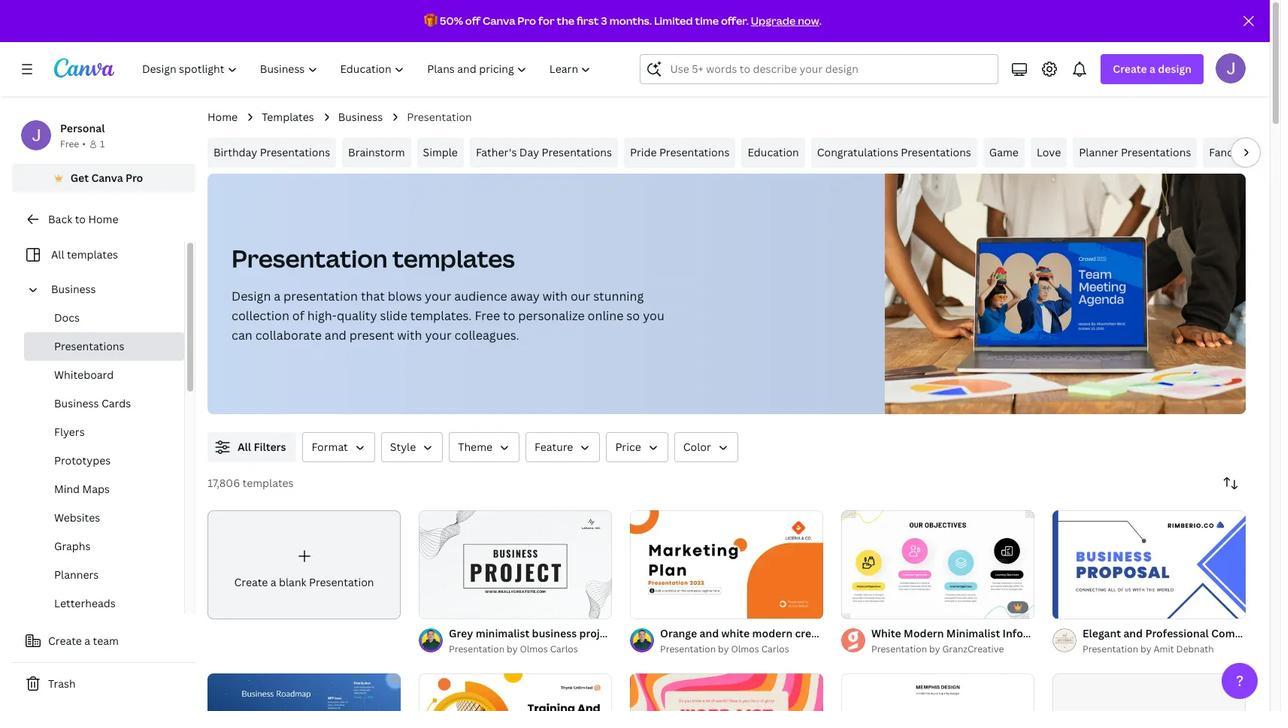 Task type: locate. For each thing, give the bounding box(es) containing it.
0 horizontal spatial free
[[60, 138, 79, 150]]

0 horizontal spatial create
[[48, 634, 82, 649]]

1 left 14
[[430, 602, 434, 612]]

presentations right day
[[542, 145, 612, 159]]

pro left for at the top of the page
[[518, 14, 536, 28]]

🎁
[[424, 14, 438, 28]]

and left white
[[700, 627, 719, 641]]

project
[[580, 627, 617, 641]]

father's day presentations link
[[470, 138, 618, 168]]

2 horizontal spatial templates
[[393, 242, 515, 275]]

canva right off
[[483, 14, 516, 28]]

1 of 14 link
[[419, 511, 612, 619]]

0 vertical spatial create
[[1114, 62, 1148, 76]]

presentation by olmos carlos link down business
[[449, 642, 612, 657]]

1 vertical spatial presentation
[[619, 627, 685, 641]]

to right back at the top
[[75, 212, 86, 226]]

0 vertical spatial and
[[325, 327, 347, 344]]

2 vertical spatial create
[[48, 634, 82, 649]]

presentation down the collection
[[1083, 643, 1139, 656]]

1 vertical spatial free
[[475, 308, 500, 324]]

templates
[[393, 242, 515, 275], [67, 248, 118, 262], [243, 476, 294, 491]]

1 horizontal spatial carlos
[[762, 643, 790, 656]]

by left amit
[[1141, 643, 1152, 656]]

all inside the 'all filters' button
[[238, 440, 251, 454]]

a for team
[[84, 634, 90, 649]]

business up flyers
[[54, 396, 99, 411]]

a inside create a blank presentation element
[[271, 576, 277, 590]]

presentation by olmos carlos link for business
[[449, 642, 612, 657]]

brainstorm
[[348, 145, 405, 159]]

olmos inside grey minimalist business project presentation presentation by olmos carlos
[[520, 643, 548, 656]]

1 horizontal spatial and
[[700, 627, 719, 641]]

presentation right blank
[[309, 576, 374, 590]]

business link up brainstorm
[[338, 109, 383, 126]]

templates for all templates
[[67, 248, 118, 262]]

business up the docs
[[51, 282, 96, 296]]

presentations up whiteboard
[[54, 339, 124, 354]]

theme button
[[449, 433, 520, 463]]

0 horizontal spatial with
[[397, 327, 422, 344]]

presentations right pride
[[660, 145, 730, 159]]

1 vertical spatial your
[[425, 327, 452, 344]]

planner presentations link
[[1074, 138, 1198, 168]]

business up brainstorm
[[338, 110, 383, 124]]

business for topmost business link
[[338, 110, 383, 124]]

white
[[872, 627, 902, 641]]

modern
[[904, 627, 945, 641]]

by inside orange and white modern creative marketing plan presentation presentation by olmos carlos
[[719, 643, 729, 656]]

0 horizontal spatial presentation by olmos carlos link
[[449, 642, 612, 657]]

0 horizontal spatial canva
[[91, 171, 123, 185]]

1 vertical spatial create
[[234, 576, 268, 590]]

0 vertical spatial all
[[51, 248, 64, 262]]

presentations left game
[[902, 145, 972, 159]]

a left blank
[[271, 576, 277, 590]]

canva
[[483, 14, 516, 28], [91, 171, 123, 185]]

modern
[[753, 627, 793, 641]]

to down 'away' on the left
[[503, 308, 516, 324]]

0 horizontal spatial olmos
[[520, 643, 548, 656]]

1 horizontal spatial create
[[234, 576, 268, 590]]

you
[[643, 308, 665, 324]]

presentation up high-
[[284, 288, 358, 305]]

1 vertical spatial pro
[[126, 171, 143, 185]]

presentation inside grey minimalist business project presentation presentation by olmos carlos
[[449, 643, 505, 656]]

time
[[696, 14, 719, 28]]

yellow and white modern training and development presentation image
[[419, 674, 612, 712]]

of up collaborate in the left of the page
[[292, 308, 305, 324]]

create left the design
[[1114, 62, 1148, 76]]

1 horizontal spatial pro
[[518, 14, 536, 28]]

all down back at the top
[[51, 248, 64, 262]]

presentations right planner
[[1122, 145, 1192, 159]]

2 by from the left
[[719, 643, 729, 656]]

your
[[425, 288, 452, 305], [425, 327, 452, 344]]

1 horizontal spatial templates
[[243, 476, 294, 491]]

and down high-
[[325, 327, 347, 344]]

prototypes link
[[24, 447, 184, 475]]

templates for 17,806 templates
[[243, 476, 294, 491]]

blue modern futuristic business roadmap image
[[208, 674, 401, 712]]

olmos
[[520, 643, 548, 656], [732, 643, 760, 656]]

1 carlos from the left
[[550, 643, 578, 656]]

home up "all templates" link
[[88, 212, 118, 226]]

education
[[748, 145, 800, 159]]

all
[[51, 248, 64, 262], [238, 440, 251, 454]]

0 horizontal spatial pro
[[126, 171, 143, 185]]

1 inside the 1 of 14 link
[[430, 602, 434, 612]]

1 by from the left
[[507, 643, 518, 656]]

templates up audience
[[393, 242, 515, 275]]

whiteboard link
[[24, 361, 184, 390]]

presentation up presentation by amit debnath
[[1120, 627, 1186, 641]]

presentation by olmos carlos link down white
[[661, 642, 824, 657]]

congratulations presentations link
[[812, 138, 978, 168]]

carlos down modern
[[762, 643, 790, 656]]

2 olmos from the left
[[732, 643, 760, 656]]

1 vertical spatial to
[[503, 308, 516, 324]]

simple
[[423, 145, 458, 159]]

all inside "all templates" link
[[51, 248, 64, 262]]

0 vertical spatial business
[[338, 110, 383, 124]]

1 vertical spatial business
[[51, 282, 96, 296]]

debnath
[[1177, 643, 1215, 656]]

slide
[[380, 308, 408, 324]]

your up templates.
[[425, 288, 452, 305]]

pro up back to home link
[[126, 171, 143, 185]]

2 horizontal spatial 1
[[852, 602, 857, 612]]

olmos down white
[[732, 643, 760, 656]]

white modern minimalist infographic collection presentation presentation by granzcreative
[[872, 627, 1186, 656]]

presentation up presentation by granzcreative link
[[919, 627, 985, 641]]

1 vertical spatial home
[[88, 212, 118, 226]]

filters
[[254, 440, 286, 454]]

a
[[1150, 62, 1156, 76], [274, 288, 281, 305], [271, 576, 277, 590], [84, 634, 90, 649]]

1 presentation by olmos carlos link from the left
[[449, 642, 612, 657]]

0 horizontal spatial and
[[325, 327, 347, 344]]

0 horizontal spatial presentation
[[284, 288, 358, 305]]

orange and white modern creative marketing plan presentation image
[[630, 511, 824, 619]]

0 horizontal spatial carlos
[[550, 643, 578, 656]]

create inside "dropdown button"
[[1114, 62, 1148, 76]]

0 vertical spatial presentation
[[284, 288, 358, 305]]

planner presentations
[[1080, 145, 1192, 159]]

to
[[75, 212, 86, 226], [503, 308, 516, 324]]

planners
[[54, 568, 99, 582]]

a inside design a presentation that blows your audience away with our stunning collection of high-quality slide templates. free to personalize online so you can collaborate and present with your colleagues.
[[274, 288, 281, 305]]

1 horizontal spatial presentation by olmos carlos link
[[661, 642, 824, 657]]

with up personalize
[[543, 288, 568, 305]]

presentation by olmos carlos link for white
[[661, 642, 824, 657]]

all for all filters
[[238, 440, 251, 454]]

create
[[1114, 62, 1148, 76], [234, 576, 268, 590], [48, 634, 82, 649]]

create left 'team'
[[48, 634, 82, 649]]

collaborate
[[256, 327, 322, 344]]

1 horizontal spatial free
[[475, 308, 500, 324]]

jacob simon image
[[1217, 53, 1247, 84]]

carlos down grey minimalist business project presentation link
[[550, 643, 578, 656]]

1 horizontal spatial olmos
[[732, 643, 760, 656]]

a for blank
[[271, 576, 277, 590]]

and
[[325, 327, 347, 344], [700, 627, 719, 641]]

1 horizontal spatial with
[[543, 288, 568, 305]]

0 horizontal spatial 1
[[100, 138, 105, 150]]

presentation right project
[[619, 627, 685, 641]]

canva inside button
[[91, 171, 123, 185]]

0 vertical spatial home
[[208, 110, 238, 124]]

the
[[557, 14, 575, 28]]

1 inside 1 of 10 link
[[852, 602, 857, 612]]

present
[[350, 327, 394, 344]]

limited
[[654, 14, 693, 28]]

templates down filters on the bottom left of page
[[243, 476, 294, 491]]

presentation down grey
[[449, 643, 505, 656]]

whiteboard
[[54, 368, 114, 382]]

1 olmos from the left
[[520, 643, 548, 656]]

free inside design a presentation that blows your audience away with our stunning collection of high-quality slide templates. free to personalize online so you can collaborate and present with your colleagues.
[[475, 308, 500, 324]]

business
[[532, 627, 577, 641]]

1 horizontal spatial to
[[503, 308, 516, 324]]

orange and white modern creative marketing plan presentation presentation by olmos carlos
[[661, 627, 985, 656]]

1 horizontal spatial 1
[[430, 602, 434, 612]]

get canva pro button
[[12, 164, 196, 193]]

presentation down the orange
[[661, 643, 716, 656]]

0 horizontal spatial all
[[51, 248, 64, 262]]

color button
[[675, 433, 739, 463]]

presentations for birthday presentations
[[260, 145, 330, 159]]

granzcreative
[[943, 643, 1005, 656]]

your down templates.
[[425, 327, 452, 344]]

1 vertical spatial canva
[[91, 171, 123, 185]]

elegant and professional company business proposal presentation image
[[1053, 511, 1247, 619]]

presentation up high-
[[232, 242, 388, 275]]

2 presentation by olmos carlos link from the left
[[661, 642, 824, 657]]

and inside design a presentation that blows your audience away with our stunning collection of high-quality slide templates. free to personalize online so you can collaborate and present with your colleagues.
[[325, 327, 347, 344]]

by down modern
[[930, 643, 941, 656]]

a inside "create a design" "dropdown button"
[[1150, 62, 1156, 76]]

0 horizontal spatial templates
[[67, 248, 118, 262]]

of
[[292, 308, 305, 324], [436, 602, 447, 612], [859, 602, 870, 612]]

1 horizontal spatial all
[[238, 440, 251, 454]]

1 left 10
[[852, 602, 857, 612]]

fandom
[[1210, 145, 1251, 159]]

0 vertical spatial your
[[425, 288, 452, 305]]

0 vertical spatial to
[[75, 212, 86, 226]]

3 by from the left
[[930, 643, 941, 656]]

0 vertical spatial with
[[543, 288, 568, 305]]

by inside white modern minimalist infographic collection presentation presentation by granzcreative
[[930, 643, 941, 656]]

olmos down business
[[520, 643, 548, 656]]

1 horizontal spatial presentation
[[619, 627, 685, 641]]

orange
[[661, 627, 698, 641]]

a inside the create a team button
[[84, 634, 90, 649]]

free up colleagues.
[[475, 308, 500, 324]]

grey
[[449, 627, 473, 641]]

a for presentation
[[274, 288, 281, 305]]

maps
[[82, 482, 110, 497]]

None search field
[[641, 54, 999, 84]]

canva right get
[[91, 171, 123, 185]]

1 horizontal spatial business link
[[338, 109, 383, 126]]

design a presentation that blows your audience away with our stunning collection of high-quality slide templates. free to personalize online so you can collaborate and present with your colleagues.
[[232, 288, 665, 344]]

planners link
[[24, 561, 184, 590]]

all left filters on the bottom left of page
[[238, 440, 251, 454]]

1 right the •
[[100, 138, 105, 150]]

1 horizontal spatial of
[[436, 602, 447, 612]]

offer.
[[721, 14, 749, 28]]

1 vertical spatial all
[[238, 440, 251, 454]]

0 horizontal spatial to
[[75, 212, 86, 226]]

50%
[[440, 14, 463, 28]]

love link
[[1031, 138, 1068, 168]]

a up collection
[[274, 288, 281, 305]]

create inside button
[[48, 634, 82, 649]]

pro
[[518, 14, 536, 28], [126, 171, 143, 185]]

websites link
[[24, 504, 184, 533]]

Sort by button
[[1217, 469, 1247, 499]]

presentations down templates link
[[260, 145, 330, 159]]

create a blank presentation link
[[208, 511, 401, 620]]

1 for white
[[852, 602, 857, 612]]

by down minimalist
[[507, 643, 518, 656]]

by inside grey minimalist business project presentation presentation by olmos carlos
[[507, 643, 518, 656]]

business link down "all templates" link
[[45, 275, 175, 304]]

of left 10
[[859, 602, 870, 612]]

by down white
[[719, 643, 729, 656]]

create left blank
[[234, 576, 268, 590]]

templates
[[262, 110, 314, 124]]

1 vertical spatial business link
[[45, 275, 175, 304]]

2 carlos from the left
[[762, 643, 790, 656]]

2 horizontal spatial of
[[859, 602, 870, 612]]

upgrade now button
[[751, 14, 820, 28]]

to inside design a presentation that blows your audience away with our stunning collection of high-quality slide templates. free to personalize online so you can collaborate and present with your colleagues.
[[503, 308, 516, 324]]

•
[[82, 138, 86, 150]]

presentation
[[284, 288, 358, 305], [619, 627, 685, 641]]

creative
[[796, 627, 837, 641]]

1 vertical spatial and
[[700, 627, 719, 641]]

a left 'team'
[[84, 634, 90, 649]]

a left the design
[[1150, 62, 1156, 76]]

presentations for planner presentations
[[1122, 145, 1192, 159]]

templates down back to home
[[67, 248, 118, 262]]

2 horizontal spatial create
[[1114, 62, 1148, 76]]

0 horizontal spatial of
[[292, 308, 305, 324]]

father's
[[476, 145, 517, 159]]

of left 14
[[436, 602, 447, 612]]

design
[[1159, 62, 1192, 76]]

pride presentations link
[[624, 138, 736, 168]]

grey minimalist business project presentation link
[[449, 626, 685, 642]]

1 horizontal spatial canva
[[483, 14, 516, 28]]

free left the •
[[60, 138, 79, 150]]

create a team button
[[12, 627, 196, 657]]

upgrade
[[751, 14, 796, 28]]

our
[[571, 288, 591, 305]]

carlos inside grey minimalist business project presentation presentation by olmos carlos
[[550, 643, 578, 656]]

home up birthday at top left
[[208, 110, 238, 124]]

0 horizontal spatial home
[[88, 212, 118, 226]]

Search search field
[[671, 55, 990, 84]]

pride presentations
[[630, 145, 730, 159]]

congratulations
[[818, 145, 899, 159]]

with down the slide
[[397, 327, 422, 344]]

letterheads
[[54, 597, 116, 611]]



Task type: describe. For each thing, give the bounding box(es) containing it.
high-
[[308, 308, 337, 324]]

theme
[[458, 440, 493, 454]]

love
[[1037, 145, 1062, 159]]

birthday presentations
[[214, 145, 330, 159]]

style button
[[381, 433, 443, 463]]

collection
[[232, 308, 290, 324]]

0 vertical spatial business link
[[338, 109, 383, 126]]

2 vertical spatial business
[[54, 396, 99, 411]]

pride
[[630, 145, 657, 159]]

flyers link
[[24, 418, 184, 447]]

10
[[872, 602, 882, 612]]

of inside design a presentation that blows your audience away with our stunning collection of high-quality slide templates. free to personalize online so you can collaborate and present with your colleagues.
[[292, 308, 305, 324]]

stunning
[[594, 288, 644, 305]]

birthday presentations link
[[208, 138, 336, 168]]

grey minimalist business project presentation image
[[419, 511, 612, 619]]

modern pitch deck presentation template image
[[1053, 674, 1247, 712]]

docs link
[[24, 304, 184, 333]]

0 vertical spatial canva
[[483, 14, 516, 28]]

create a design
[[1114, 62, 1192, 76]]

2 your from the top
[[425, 327, 452, 344]]

color
[[684, 440, 712, 454]]

infographic
[[1003, 627, 1062, 641]]

of for white modern minimalist infographic collection presentation
[[859, 602, 870, 612]]

white
[[722, 627, 750, 641]]

orange and white modern creative marketing plan presentation link
[[661, 626, 985, 642]]

price
[[616, 440, 642, 454]]

first
[[577, 14, 599, 28]]

pro inside button
[[126, 171, 143, 185]]

presentation inside grey minimalist business project presentation presentation by olmos carlos
[[619, 627, 685, 641]]

1 horizontal spatial home
[[208, 110, 238, 124]]

1 for grey
[[430, 602, 434, 612]]

websites
[[54, 511, 100, 525]]

all for all templates
[[51, 248, 64, 262]]

audience
[[455, 288, 508, 305]]

templates link
[[262, 109, 314, 126]]

back
[[48, 212, 72, 226]]

presentation up simple
[[407, 110, 472, 124]]

and inside orange and white modern creative marketing plan presentation presentation by olmos carlos
[[700, 627, 719, 641]]

trash link
[[12, 670, 196, 700]]

0 vertical spatial free
[[60, 138, 79, 150]]

0 vertical spatial pro
[[518, 14, 536, 28]]

1 vertical spatial with
[[397, 327, 422, 344]]

olmos inside orange and white modern creative marketing plan presentation presentation by olmos carlos
[[732, 643, 760, 656]]

format
[[312, 440, 348, 454]]

0 horizontal spatial business link
[[45, 275, 175, 304]]

carlos inside orange and white modern creative marketing plan presentation presentation by olmos carlos
[[762, 643, 790, 656]]

mind
[[54, 482, 80, 497]]

brainstorm link
[[342, 138, 411, 168]]

back to home link
[[12, 205, 196, 235]]

colleagues.
[[455, 327, 520, 344]]

create a team
[[48, 634, 119, 649]]

business for the leftmost business link
[[51, 282, 96, 296]]

feature
[[535, 440, 574, 454]]

back to home
[[48, 212, 118, 226]]

presentation by amit debnath link
[[1083, 642, 1247, 657]]

templates for presentation templates
[[393, 242, 515, 275]]

simple link
[[417, 138, 464, 168]]

congratulations presentations
[[818, 145, 972, 159]]

free •
[[60, 138, 86, 150]]

presentations for congratulations presentations
[[902, 145, 972, 159]]

get canva pro
[[70, 171, 143, 185]]

all templates link
[[21, 241, 175, 269]]

🎁 50% off canva pro for the first 3 months. limited time offer. upgrade now .
[[424, 14, 822, 28]]

blows
[[388, 288, 422, 305]]

of for grey minimalist business project presentation
[[436, 602, 447, 612]]

personal
[[60, 121, 105, 135]]

1 of 10
[[852, 602, 882, 612]]

create a design button
[[1102, 54, 1204, 84]]

1 of 10 link
[[842, 511, 1035, 619]]

mind maps link
[[24, 475, 184, 504]]

trash
[[48, 677, 76, 691]]

white modern minimalist infographic collection presentation image
[[842, 511, 1035, 619]]

create for create a design
[[1114, 62, 1148, 76]]

birthday
[[214, 145, 257, 159]]

home link
[[208, 109, 238, 126]]

all filters button
[[208, 433, 297, 463]]

create for create a team
[[48, 634, 82, 649]]

feature button
[[526, 433, 601, 463]]

a for design
[[1150, 62, 1156, 76]]

months.
[[610, 14, 652, 28]]

planner
[[1080, 145, 1119, 159]]

team
[[93, 634, 119, 649]]

graphs link
[[24, 533, 184, 561]]

presentation by amit debnath
[[1083, 643, 1215, 656]]

for
[[539, 14, 555, 28]]

4 by from the left
[[1141, 643, 1152, 656]]

white modern minimalist infographic collection presentation link
[[872, 626, 1186, 642]]

grey minimalist business project presentation presentation by olmos carlos
[[449, 627, 685, 656]]

graphs
[[54, 539, 91, 554]]

quality
[[337, 308, 377, 324]]

cards
[[102, 396, 131, 411]]

.
[[820, 14, 822, 28]]

get
[[70, 171, 89, 185]]

price button
[[607, 433, 669, 463]]

flyers
[[54, 425, 85, 439]]

presentation templates
[[232, 242, 515, 275]]

1 of 14
[[430, 602, 459, 612]]

presentation down plan
[[872, 643, 928, 656]]

plan
[[894, 627, 916, 641]]

marketing
[[840, 627, 891, 641]]

design
[[232, 288, 271, 305]]

presentations for pride presentations
[[660, 145, 730, 159]]

away
[[511, 288, 540, 305]]

business cards
[[54, 396, 131, 411]]

father's day presentations
[[476, 145, 612, 159]]

letterheads link
[[24, 590, 184, 618]]

1 your from the top
[[425, 288, 452, 305]]

create a blank presentation element
[[208, 511, 401, 620]]

fandom link
[[1204, 138, 1257, 168]]

create for create a blank presentation
[[234, 576, 268, 590]]

top level navigation element
[[132, 54, 604, 84]]

so
[[627, 308, 640, 324]]

presentation inside design a presentation that blows your audience away with our stunning collection of high-quality slide templates. free to personalize online so you can collaborate and present with your colleagues.
[[284, 288, 358, 305]]



Task type: vqa. For each thing, say whether or not it's contained in the screenshot.
BOB BUILDER IMAGE
no



